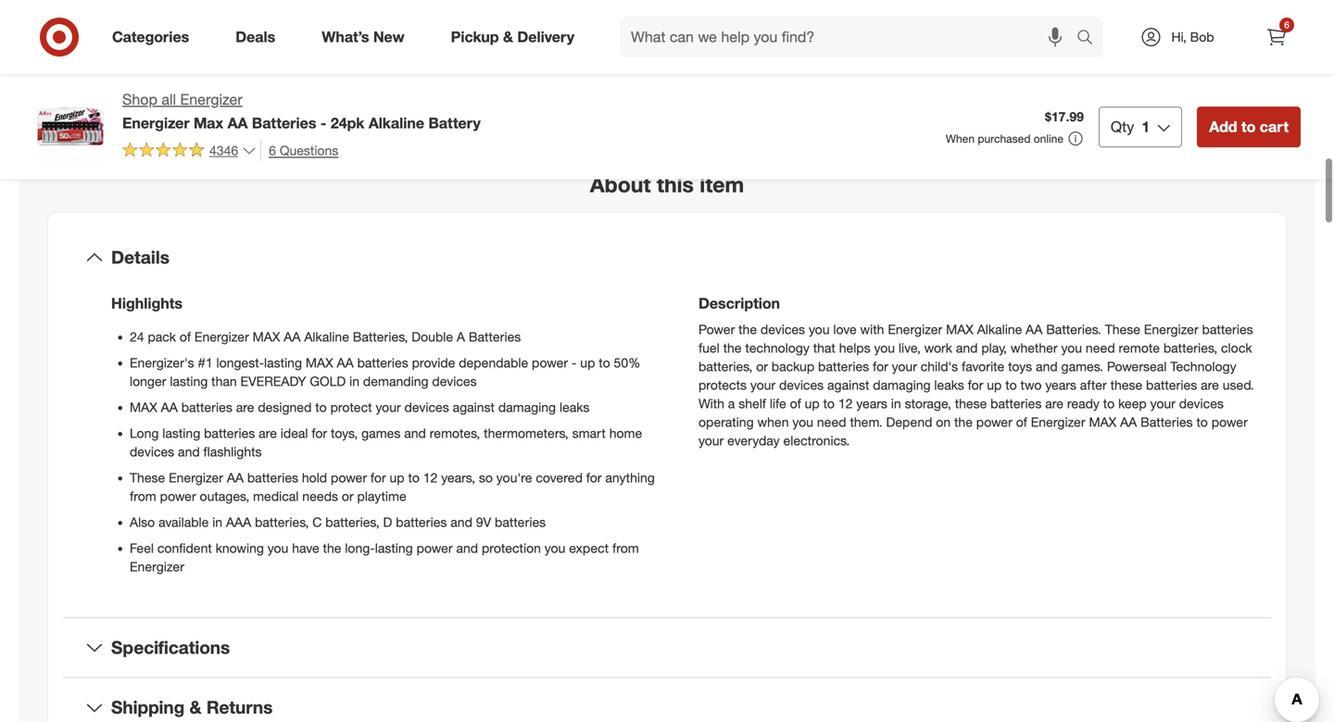 Task type: locate. For each thing, give the bounding box(es) containing it.
0 vertical spatial 6
[[1285, 19, 1290, 31]]

favorite
[[962, 359, 1005, 375]]

medical
[[253, 488, 299, 504]]

energizer
[[180, 90, 243, 108], [122, 114, 190, 132], [888, 321, 943, 338], [1144, 321, 1199, 338], [195, 329, 249, 345], [1031, 414, 1086, 430], [169, 470, 223, 486], [130, 559, 184, 575]]

- inside 'energizer's #1 longest-lasting max aa batteries provide dependable power - up to 50% longer lasting than eveready gold in demanding devices'
[[572, 355, 577, 371]]

0 horizontal spatial of
[[180, 329, 191, 345]]

0 horizontal spatial 6
[[269, 142, 276, 158]]

0 vertical spatial batteries
[[252, 114, 316, 132]]

or down the technology
[[757, 359, 768, 375]]

in up "depend"
[[891, 396, 902, 412]]

1 vertical spatial leaks
[[560, 399, 590, 416]]

0 vertical spatial need
[[1086, 340, 1116, 356]]

need up electronics.
[[817, 414, 847, 430]]

devices up "remotes,"
[[405, 399, 449, 416]]

12
[[839, 396, 853, 412], [423, 470, 438, 486]]

aa up outages,
[[227, 470, 244, 486]]

1 vertical spatial need
[[817, 414, 847, 430]]

1 vertical spatial of
[[790, 396, 801, 412]]

these down favorite
[[955, 396, 987, 412]]

eveready
[[241, 373, 306, 390]]

0 horizontal spatial 12
[[423, 470, 438, 486]]

batteries, up the technology
[[1164, 340, 1218, 356]]

the down description
[[739, 321, 757, 338]]

outages,
[[200, 488, 250, 504]]

your right keep
[[1151, 396, 1176, 412]]

protects
[[699, 377, 747, 393]]

0 horizontal spatial these
[[955, 396, 987, 412]]

questions
[[280, 142, 339, 158]]

and up favorite
[[956, 340, 978, 356]]

or
[[757, 359, 768, 375], [342, 488, 354, 504]]

and right games
[[404, 425, 426, 441]]

energizer max aa batteries - alkaline battery, 6 of 16 image
[[347, 0, 645, 72]]

batteries up clock
[[1203, 321, 1254, 338]]

or inside description power the devices you love with energizer max alkaline aa batteries. these energizer batteries fuel the technology that helps you live, work and play, whether you need remote batteries, clock batteries, or backup batteries for your child's favorite toys and games. powerseal technology protects your devices against damaging leaks for up to two years after these batteries are used. with a shelf life of up to 12 years in storage, these batteries are ready to keep your devices operating when you need them. depend on the power of energizer max aa batteries to power your everyday electronics.
[[757, 359, 768, 375]]

what's new
[[322, 28, 405, 46]]

love
[[834, 321, 857, 338]]

the inside "feel confident knowing you have the long-lasting power and protection you expect from energizer"
[[323, 540, 341, 556]]

to left years,
[[408, 470, 420, 486]]

1 vertical spatial 6
[[269, 142, 276, 158]]

0 vertical spatial or
[[757, 359, 768, 375]]

storage,
[[905, 396, 952, 412]]

power
[[532, 355, 568, 371], [977, 414, 1013, 430], [1212, 414, 1248, 430], [331, 470, 367, 486], [160, 488, 196, 504], [417, 540, 453, 556]]

alkaline up gold
[[304, 329, 349, 345]]

1 vertical spatial or
[[342, 488, 354, 504]]

#1
[[198, 355, 213, 371]]

devices down backup
[[779, 377, 824, 393]]

1 horizontal spatial these
[[1105, 321, 1141, 338]]

0 horizontal spatial years
[[857, 396, 888, 412]]

batteries, down medical
[[255, 514, 309, 530]]

1 horizontal spatial these
[[1111, 377, 1143, 393]]

batteries,
[[353, 329, 408, 345]]

1 horizontal spatial alkaline
[[369, 114, 425, 132]]

you up electronics.
[[793, 414, 814, 430]]

of right pack
[[180, 329, 191, 345]]

alkaline right 24pk
[[369, 114, 425, 132]]

from
[[130, 488, 156, 504], [613, 540, 639, 556]]

about
[[590, 172, 651, 198]]

batteries up dependable on the left of the page
[[469, 329, 521, 345]]

these up remote
[[1105, 321, 1141, 338]]

batteries,
[[1164, 340, 1218, 356], [699, 359, 753, 375], [255, 514, 309, 530], [326, 514, 380, 530]]

0 horizontal spatial &
[[190, 697, 202, 718]]

to left "50%" in the left of the page
[[599, 355, 610, 371]]

energizer up live,
[[888, 321, 943, 338]]

available
[[159, 514, 209, 530]]

image of energizer max aa batteries - 24pk alkaline battery image
[[33, 89, 108, 163]]

to down the technology
[[1197, 414, 1208, 430]]

0 vertical spatial &
[[503, 28, 513, 46]]

leaks up smart
[[560, 399, 590, 416]]

1 vertical spatial in
[[891, 396, 902, 412]]

24pk
[[331, 114, 365, 132]]

pickup & delivery link
[[435, 17, 598, 57]]

need
[[1086, 340, 1116, 356], [817, 414, 847, 430]]

0 horizontal spatial -
[[321, 114, 327, 132]]

batteries up protection
[[495, 514, 546, 530]]

leaks down child's
[[935, 377, 965, 393]]

power right dependable on the left of the page
[[532, 355, 568, 371]]

batteries inside these energizer aa batteries hold power for up to 12 years, so you're covered for anything from power outages, medical needs or playtime
[[247, 470, 298, 486]]

2 vertical spatial batteries
[[1141, 414, 1193, 430]]

2 horizontal spatial alkaline
[[978, 321, 1023, 338]]

energizer max aa batteries - alkaline battery, 5 of 16 image
[[33, 0, 332, 72]]

2 horizontal spatial batteries
[[1141, 414, 1193, 430]]

to down gold
[[315, 399, 327, 416]]

a
[[457, 329, 465, 345]]

provide
[[412, 355, 455, 371]]

your up shelf
[[751, 377, 776, 393]]

0 vertical spatial damaging
[[873, 377, 931, 393]]

long lasting batteries are ideal for toys, games and remotes, thermometers, smart home devices and flashlights
[[130, 425, 642, 460]]

aa inside 'energizer's #1 longest-lasting max aa batteries provide dependable power - up to 50% longer lasting than eveready gold in demanding devices'
[[337, 355, 354, 371]]

0 vertical spatial against
[[828, 377, 870, 393]]

advertisement region
[[690, 21, 1301, 92]]

your
[[892, 359, 917, 375], [751, 377, 776, 393], [1151, 396, 1176, 412], [376, 399, 401, 416], [699, 433, 724, 449]]

when purchased online
[[946, 131, 1064, 145]]

or right 'needs'
[[342, 488, 354, 504]]

bob
[[1191, 29, 1215, 45]]

from right expect
[[613, 540, 639, 556]]

max up gold
[[306, 355, 333, 371]]

1 horizontal spatial or
[[757, 359, 768, 375]]

the right have
[[323, 540, 341, 556]]

to left the two
[[1006, 377, 1017, 393]]

up left "50%" in the left of the page
[[580, 355, 595, 371]]

batteries down than
[[181, 399, 232, 416]]

your down live,
[[892, 359, 917, 375]]

dependable
[[459, 355, 528, 371]]

pickup
[[451, 28, 499, 46]]

0 vertical spatial these
[[1105, 321, 1141, 338]]

6 questions link
[[261, 140, 339, 161]]

thermometers,
[[484, 425, 569, 441]]

1 horizontal spatial from
[[613, 540, 639, 556]]

you down batteries.
[[1062, 340, 1083, 356]]

returns
[[207, 697, 273, 718]]

you
[[809, 321, 830, 338], [874, 340, 895, 356], [1062, 340, 1083, 356], [793, 414, 814, 430], [268, 540, 289, 556], [545, 540, 566, 556]]

up inside these energizer aa batteries hold power for up to 12 years, so you're covered for anything from power outages, medical needs or playtime
[[390, 470, 405, 486]]

max down ready
[[1089, 414, 1117, 430]]

1 vertical spatial from
[[613, 540, 639, 556]]

categories
[[112, 28, 189, 46]]

against up "remotes,"
[[453, 399, 495, 416]]

are left ideal
[[259, 425, 277, 441]]

1 horizontal spatial in
[[350, 373, 360, 390]]

for down favorite
[[968, 377, 984, 393]]

hi,
[[1172, 29, 1187, 45]]

6 inside "link"
[[269, 142, 276, 158]]

d
[[383, 514, 392, 530]]

1 vertical spatial -
[[572, 355, 577, 371]]

depend
[[887, 414, 933, 430]]

cart
[[1260, 118, 1289, 136]]

than
[[211, 373, 237, 390]]

1 horizontal spatial &
[[503, 28, 513, 46]]

long-
[[345, 540, 375, 556]]

& for pickup
[[503, 28, 513, 46]]

12 left years,
[[423, 470, 438, 486]]

1 horizontal spatial 6
[[1285, 19, 1290, 31]]

these up keep
[[1111, 377, 1143, 393]]

6 left questions
[[269, 142, 276, 158]]

1 horizontal spatial 12
[[839, 396, 853, 412]]

batteries down keep
[[1141, 414, 1193, 430]]

are down the technology
[[1201, 377, 1220, 393]]

batteries up flashlights at left bottom
[[204, 425, 255, 441]]

0 horizontal spatial or
[[342, 488, 354, 504]]

& inside dropdown button
[[190, 697, 202, 718]]

years down 'games.'
[[1046, 377, 1077, 393]]

1 horizontal spatial against
[[828, 377, 870, 393]]

child's
[[921, 359, 959, 375]]

batteries up demanding
[[357, 355, 408, 371]]

1 horizontal spatial -
[[572, 355, 577, 371]]

in
[[350, 373, 360, 390], [891, 396, 902, 412], [212, 514, 223, 530]]

toys
[[1008, 359, 1033, 375]]

protection
[[482, 540, 541, 556]]

2 vertical spatial in
[[212, 514, 223, 530]]

batteries
[[1203, 321, 1254, 338], [357, 355, 408, 371], [818, 359, 870, 375], [1147, 377, 1198, 393], [991, 396, 1042, 412], [181, 399, 232, 416], [204, 425, 255, 441], [247, 470, 298, 486], [396, 514, 447, 530], [495, 514, 546, 530]]

and down the whether
[[1036, 359, 1058, 375]]

against inside description power the devices you love with energizer max alkaline aa batteries. these energizer batteries fuel the technology that helps you live, work and play, whether you need remote batteries, clock batteries, or backup batteries for your child's favorite toys and games. powerseal technology protects your devices against damaging leaks for up to two years after these batteries are used. with a shelf life of up to 12 years in storage, these batteries are ready to keep your devices operating when you need them. depend on the power of energizer max aa batteries to power your everyday electronics.
[[828, 377, 870, 393]]

gold
[[310, 373, 346, 390]]

1 vertical spatial &
[[190, 697, 202, 718]]

0 horizontal spatial these
[[130, 470, 165, 486]]

batteries right d
[[396, 514, 447, 530]]

need up 'games.'
[[1086, 340, 1116, 356]]

in inside description power the devices you love with energizer max alkaline aa batteries. these energizer batteries fuel the technology that helps you live, work and play, whether you need remote batteries, clock batteries, or backup batteries for your child's favorite toys and games. powerseal technology protects your devices against damaging leaks for up to two years after these batteries are used. with a shelf life of up to 12 years in storage, these batteries are ready to keep your devices operating when you need them. depend on the power of energizer max aa batteries to power your everyday electronics.
[[891, 396, 902, 412]]

from up also
[[130, 488, 156, 504]]

lasting inside "long lasting batteries are ideal for toys, games and remotes, thermometers, smart home devices and flashlights"
[[162, 425, 200, 441]]

work
[[925, 340, 953, 356]]

2 horizontal spatial of
[[1016, 414, 1028, 430]]

energizer's
[[130, 355, 194, 371]]

devices down the long
[[130, 444, 174, 460]]

and inside "feel confident knowing you have the long-lasting power and protection you expect from energizer"
[[456, 540, 478, 556]]

1 horizontal spatial batteries
[[469, 329, 521, 345]]

0 vertical spatial 12
[[839, 396, 853, 412]]

for
[[873, 359, 889, 375], [968, 377, 984, 393], [312, 425, 327, 441], [371, 470, 386, 486], [586, 470, 602, 486]]

aa inside shop all energizer energizer max aa batteries - 24pk alkaline battery
[[228, 114, 248, 132]]

what's
[[322, 28, 369, 46]]

1 vertical spatial damaging
[[499, 399, 556, 416]]

0 vertical spatial these
[[1111, 377, 1143, 393]]

these
[[1105, 321, 1141, 338], [130, 470, 165, 486]]

show
[[275, 98, 313, 116]]

lasting down #1
[[170, 373, 208, 390]]

1 vertical spatial these
[[955, 396, 987, 412]]

alkaline for max
[[978, 321, 1023, 338]]

energizer's #1 longest-lasting max aa batteries provide dependable power - up to 50% longer lasting than eveready gold in demanding devices
[[130, 355, 641, 390]]

batteries up medical
[[247, 470, 298, 486]]

alkaline inside description power the devices you love with energizer max alkaline aa batteries. these energizer batteries fuel the technology that helps you live, work and play, whether you need remote batteries, clock batteries, or backup batteries for your child's favorite toys and games. powerseal technology protects your devices against damaging leaks for up to two years after these batteries are used. with a shelf life of up to 12 years in storage, these batteries are ready to keep your devices operating when you need them. depend on the power of energizer max aa batteries to power your everyday electronics.
[[978, 321, 1023, 338]]

aa down keep
[[1121, 414, 1137, 430]]

energizer up max
[[180, 90, 243, 108]]

aa up gold
[[337, 355, 354, 371]]

6 up sponsored
[[1285, 19, 1290, 31]]

0 vertical spatial -
[[321, 114, 327, 132]]

in left aaa
[[212, 514, 223, 530]]

devices up the technology
[[761, 321, 805, 338]]

specifications
[[111, 637, 230, 658]]

lasting
[[264, 355, 302, 371], [170, 373, 208, 390], [162, 425, 200, 441], [375, 540, 413, 556]]

sponsored
[[1246, 94, 1301, 108]]

have
[[292, 540, 319, 556]]

add
[[1210, 118, 1238, 136]]

for inside "long lasting batteries are ideal for toys, games and remotes, thermometers, smart home devices and flashlights"
[[312, 425, 327, 441]]

0 horizontal spatial damaging
[[499, 399, 556, 416]]

and left 9v
[[451, 514, 473, 530]]

the right fuel
[[723, 340, 742, 356]]

1 horizontal spatial leaks
[[935, 377, 965, 393]]

in inside 'energizer's #1 longest-lasting max aa batteries provide dependable power - up to 50% longer lasting than eveready gold in demanding devices'
[[350, 373, 360, 390]]

0 vertical spatial from
[[130, 488, 156, 504]]

0 vertical spatial of
[[180, 329, 191, 345]]

alkaline inside shop all energizer energizer max aa batteries - 24pk alkaline battery
[[369, 114, 425, 132]]

2 vertical spatial of
[[1016, 414, 1028, 430]]

1 horizontal spatial need
[[1086, 340, 1116, 356]]

in up protect
[[350, 373, 360, 390]]

1 horizontal spatial years
[[1046, 377, 1077, 393]]

2 horizontal spatial in
[[891, 396, 902, 412]]

1 horizontal spatial damaging
[[873, 377, 931, 393]]

1 vertical spatial 12
[[423, 470, 438, 486]]

and down 9v
[[456, 540, 478, 556]]

batteries inside description power the devices you love with energizer max alkaline aa batteries. these energizer batteries fuel the technology that helps you live, work and play, whether you need remote batteries, clock batteries, or backup batteries for your child's favorite toys and games. powerseal technology protects your devices against damaging leaks for up to two years after these batteries are used. with a shelf life of up to 12 years in storage, these batteries are ready to keep your devices operating when you need them. depend on the power of energizer max aa batteries to power your everyday electronics.
[[1141, 414, 1193, 430]]

of right the life
[[790, 396, 801, 412]]

these down the long
[[130, 470, 165, 486]]

to
[[1242, 118, 1256, 136], [599, 355, 610, 371], [1006, 377, 1017, 393], [824, 396, 835, 412], [1104, 396, 1115, 412], [315, 399, 327, 416], [1197, 414, 1208, 430], [408, 470, 420, 486]]

so
[[479, 470, 493, 486]]

confident
[[157, 540, 212, 556]]

play,
[[982, 340, 1007, 356]]

1 horizontal spatial of
[[790, 396, 801, 412]]

1 vertical spatial these
[[130, 470, 165, 486]]

backup
[[772, 359, 815, 375]]

years,
[[441, 470, 475, 486]]

0 horizontal spatial batteries
[[252, 114, 316, 132]]

0 vertical spatial leaks
[[935, 377, 965, 393]]

& right pickup
[[503, 28, 513, 46]]

1 vertical spatial against
[[453, 399, 495, 416]]

to inside 'energizer's #1 longest-lasting max aa batteries provide dependable power - up to 50% longer lasting than eveready gold in demanding devices'
[[599, 355, 610, 371]]

12 up them.
[[839, 396, 853, 412]]

item
[[700, 172, 744, 198]]

50%
[[614, 355, 641, 371]]

damaging
[[873, 377, 931, 393], [499, 399, 556, 416]]

0 vertical spatial in
[[350, 373, 360, 390]]

description power the devices you love with energizer max alkaline aa batteries. these energizer batteries fuel the technology that helps you live, work and play, whether you need remote batteries, clock batteries, or backup batteries for your child's favorite toys and games. powerseal technology protects your devices against damaging leaks for up to two years after these batteries are used. with a shelf life of up to 12 years in storage, these batteries are ready to keep your devices operating when you need them. depend on the power of energizer max aa batteries to power your everyday electronics.
[[699, 295, 1255, 449]]

power down years,
[[417, 540, 453, 556]]

of
[[180, 329, 191, 345], [790, 396, 801, 412], [1016, 414, 1028, 430]]

devices down provide
[[432, 373, 477, 390]]

from inside these energizer aa batteries hold power for up to 12 years, so you're covered for anything from power outages, medical needs or playtime
[[130, 488, 156, 504]]

0 horizontal spatial from
[[130, 488, 156, 504]]

knowing
[[216, 540, 264, 556]]



Task type: vqa. For each thing, say whether or not it's contained in the screenshot.
ADVERTISEMENT REGION
yes



Task type: describe. For each thing, give the bounding box(es) containing it.
feel
[[130, 540, 154, 556]]

hold
[[302, 470, 327, 486]]

12 inside description power the devices you love with energizer max alkaline aa batteries. these energizer batteries fuel the technology that helps you live, work and play, whether you need remote batteries, clock batteries, or backup batteries for your child's favorite toys and games. powerseal technology protects your devices against damaging leaks for up to two years after these batteries are used. with a shelf life of up to 12 years in storage, these batteries are ready to keep your devices operating when you need them. depend on the power of energizer max aa batteries to power your everyday electronics.
[[839, 396, 853, 412]]

are left ready
[[1046, 396, 1064, 412]]

12 inside these energizer aa batteries hold power for up to 12 years, so you're covered for anything from power outages, medical needs or playtime
[[423, 470, 438, 486]]

max up longest- at left
[[253, 329, 280, 345]]

0 horizontal spatial in
[[212, 514, 223, 530]]

power inside "feel confident knowing you have the long-lasting power and protection you expect from energizer"
[[417, 540, 453, 556]]

to inside these energizer aa batteries hold power for up to 12 years, so you're covered for anything from power outages, medical needs or playtime
[[408, 470, 420, 486]]

0 horizontal spatial leaks
[[560, 399, 590, 416]]

batteries, up protects
[[699, 359, 753, 375]]

max
[[194, 114, 223, 132]]

or inside these energizer aa batteries hold power for up to 12 years, so you're covered for anything from power outages, medical needs or playtime
[[342, 488, 354, 504]]

search
[[1069, 30, 1113, 48]]

the right on
[[955, 414, 973, 430]]

6 for 6
[[1285, 19, 1290, 31]]

more
[[317, 98, 351, 116]]

1 vertical spatial batteries
[[469, 329, 521, 345]]

long
[[130, 425, 159, 441]]

energizer inside these energizer aa batteries hold power for up to 12 years, so you're covered for anything from power outages, medical needs or playtime
[[169, 470, 223, 486]]

hi, bob
[[1172, 29, 1215, 45]]

you left expect
[[545, 540, 566, 556]]

anything
[[606, 470, 655, 486]]

pickup & delivery
[[451, 28, 575, 46]]

power up available
[[160, 488, 196, 504]]

batteries inside 'energizer's #1 longest-lasting max aa batteries provide dependable power - up to 50% longer lasting than eveready gold in demanding devices'
[[357, 355, 408, 371]]

you up that
[[809, 321, 830, 338]]

to up electronics.
[[824, 396, 835, 412]]

on
[[936, 414, 951, 430]]

search button
[[1069, 17, 1113, 61]]

image gallery element
[[33, 0, 645, 127]]

energizer up #1
[[195, 329, 249, 345]]

add to cart
[[1210, 118, 1289, 136]]

power
[[699, 321, 735, 338]]

power right on
[[977, 414, 1013, 430]]

helps
[[839, 340, 871, 356]]

details
[[111, 247, 170, 268]]

operating
[[699, 414, 754, 430]]

leaks inside description power the devices you love with energizer max alkaline aa batteries. these energizer batteries fuel the technology that helps you live, work and play, whether you need remote batteries, clock batteries, or backup batteries for your child's favorite toys and games. powerseal technology protects your devices against damaging leaks for up to two years after these batteries are used. with a shelf life of up to 12 years in storage, these batteries are ready to keep your devices operating when you need them. depend on the power of energizer max aa batteries to power your everyday electronics.
[[935, 377, 965, 393]]

feel confident knowing you have the long-lasting power and protection you expect from energizer
[[130, 540, 639, 575]]

lasting up 'eveready'
[[264, 355, 302, 371]]

you're
[[497, 470, 532, 486]]

aa up 'eveready'
[[284, 329, 301, 345]]

& for shipping
[[190, 697, 202, 718]]

purchased
[[978, 131, 1031, 145]]

designed
[[258, 399, 312, 416]]

aaa
[[226, 514, 251, 530]]

for right covered
[[586, 470, 602, 486]]

batteries inside "long lasting batteries are ideal for toys, games and remotes, thermometers, smart home devices and flashlights"
[[204, 425, 255, 441]]

everyday
[[728, 433, 780, 449]]

9v
[[476, 514, 491, 530]]

from inside "feel confident knowing you have the long-lasting power and protection you expect from energizer"
[[613, 540, 639, 556]]

batteries down helps at the top
[[818, 359, 870, 375]]

are down than
[[236, 399, 254, 416]]

1 vertical spatial years
[[857, 396, 888, 412]]

power inside 'energizer's #1 longest-lasting max aa batteries provide dependable power - up to 50% longer lasting than eveready gold in demanding devices'
[[532, 355, 568, 371]]

these inside description power the devices you love with energizer max alkaline aa batteries. these energizer batteries fuel the technology that helps you live, work and play, whether you need remote batteries, clock batteries, or backup batteries for your child's favorite toys and games. powerseal technology protects your devices against damaging leaks for up to two years after these batteries are used. with a shelf life of up to 12 years in storage, these batteries are ready to keep your devices operating when you need them. depend on the power of energizer max aa batteries to power your everyday electronics.
[[1105, 321, 1141, 338]]

you left have
[[268, 540, 289, 556]]

technology
[[1171, 359, 1237, 375]]

details button
[[63, 228, 1272, 287]]

max up the long
[[130, 399, 157, 416]]

them.
[[850, 414, 883, 430]]

shop all energizer energizer max aa batteries - 24pk alkaline battery
[[122, 90, 481, 132]]

energizer down ready
[[1031, 414, 1086, 430]]

keep
[[1119, 396, 1147, 412]]

deals
[[236, 28, 276, 46]]

your up games
[[376, 399, 401, 416]]

0 horizontal spatial alkaline
[[304, 329, 349, 345]]

after
[[1081, 377, 1107, 393]]

delivery
[[518, 28, 575, 46]]

to inside button
[[1242, 118, 1256, 136]]

shipping & returns button
[[63, 678, 1272, 722]]

when
[[946, 131, 975, 145]]

longer
[[130, 373, 166, 390]]

0 vertical spatial years
[[1046, 377, 1077, 393]]

energizer inside "feel confident knowing you have the long-lasting power and protection you expect from energizer"
[[130, 559, 184, 575]]

protect
[[330, 399, 372, 416]]

qty
[[1111, 118, 1135, 136]]

energizer up remote
[[1144, 321, 1199, 338]]

for down with
[[873, 359, 889, 375]]

power down used.
[[1212, 414, 1248, 430]]

6 for 6 questions
[[269, 142, 276, 158]]

needs
[[302, 488, 338, 504]]

up down favorite
[[987, 377, 1002, 393]]

to left keep
[[1104, 396, 1115, 412]]

are inside "long lasting batteries are ideal for toys, games and remotes, thermometers, smart home devices and flashlights"
[[259, 425, 277, 441]]

$17.99
[[1046, 108, 1084, 125]]

What can we help you find? suggestions appear below search field
[[620, 17, 1082, 57]]

0 horizontal spatial need
[[817, 414, 847, 430]]

shelf
[[739, 396, 766, 412]]

longest-
[[216, 355, 264, 371]]

life
[[770, 396, 787, 412]]

show more images button
[[263, 86, 415, 127]]

games
[[362, 425, 401, 441]]

up right the life
[[805, 396, 820, 412]]

you down with
[[874, 340, 895, 356]]

double
[[412, 329, 453, 345]]

live,
[[899, 340, 921, 356]]

lasting inside "feel confident knowing you have the long-lasting power and protection you expect from energizer"
[[375, 540, 413, 556]]

damaging inside description power the devices you love with energizer max alkaline aa batteries. these energizer batteries fuel the technology that helps you live, work and play, whether you need remote batteries, clock batteries, or backup batteries for your child's favorite toys and games. powerseal technology protects your devices against damaging leaks for up to two years after these batteries are used. with a shelf life of up to 12 years in storage, these batteries are ready to keep your devices operating when you need them. depend on the power of energizer max aa batteries to power your everyday electronics.
[[873, 377, 931, 393]]

batteries inside shop all energizer energizer max aa batteries - 24pk alkaline battery
[[252, 114, 316, 132]]

for up playtime
[[371, 470, 386, 486]]

this
[[657, 172, 694, 198]]

electronics.
[[784, 433, 850, 449]]

online
[[1034, 131, 1064, 145]]

batteries down the two
[[991, 396, 1042, 412]]

devices inside "long lasting batteries are ideal for toys, games and remotes, thermometers, smart home devices and flashlights"
[[130, 444, 174, 460]]

power up 'needs'
[[331, 470, 367, 486]]

images
[[355, 98, 403, 116]]

two
[[1021, 377, 1042, 393]]

that
[[814, 340, 836, 356]]

and left flashlights at left bottom
[[178, 444, 200, 460]]

battery
[[429, 114, 481, 132]]

games.
[[1062, 359, 1104, 375]]

smart
[[572, 425, 606, 441]]

up inside 'energizer's #1 longest-lasting max aa batteries provide dependable power - up to 50% longer lasting than eveready gold in demanding devices'
[[580, 355, 595, 371]]

show more images
[[275, 98, 403, 116]]

- inside shop all energizer energizer max aa batteries - 24pk alkaline battery
[[321, 114, 327, 132]]

devices down the technology
[[1180, 396, 1224, 412]]

these energizer aa batteries hold power for up to 12 years, so you're covered for anything from power outages, medical needs or playtime
[[130, 470, 655, 504]]

these inside these energizer aa batteries hold power for up to 12 years, so you're covered for anything from power outages, medical needs or playtime
[[130, 470, 165, 486]]

energizer down the all
[[122, 114, 190, 132]]

batteries down the technology
[[1147, 377, 1198, 393]]

aa inside these energizer aa batteries hold power for up to 12 years, so you're covered for anything from power outages, medical needs or playtime
[[227, 470, 244, 486]]

aa down longer
[[161, 399, 178, 416]]

about this item
[[590, 172, 744, 198]]

24
[[130, 329, 144, 345]]

aa up the whether
[[1026, 321, 1043, 338]]

also
[[130, 514, 155, 530]]

max inside 'energizer's #1 longest-lasting max aa batteries provide dependable power - up to 50% longer lasting than eveready gold in demanding devices'
[[306, 355, 333, 371]]

your down operating
[[699, 433, 724, 449]]

batteries, up long- at left bottom
[[326, 514, 380, 530]]

ready
[[1068, 396, 1100, 412]]

remote
[[1119, 340, 1160, 356]]

whether
[[1011, 340, 1058, 356]]

max up work
[[946, 321, 974, 338]]

all
[[162, 90, 176, 108]]

specifications button
[[63, 618, 1272, 677]]

batteries.
[[1047, 321, 1102, 338]]

24 pack of energizer max aa alkaline batteries, double a batteries
[[130, 329, 521, 345]]

max aa batteries are designed to protect your devices against damaging leaks
[[130, 399, 590, 416]]

0 horizontal spatial against
[[453, 399, 495, 416]]

covered
[[536, 470, 583, 486]]

with
[[699, 396, 725, 412]]

when
[[758, 414, 789, 430]]

ideal
[[281, 425, 308, 441]]

alkaline for 24pk
[[369, 114, 425, 132]]

qty 1
[[1111, 118, 1150, 136]]

devices inside 'energizer's #1 longest-lasting max aa batteries provide dependable power - up to 50% longer lasting than eveready gold in demanding devices'
[[432, 373, 477, 390]]



